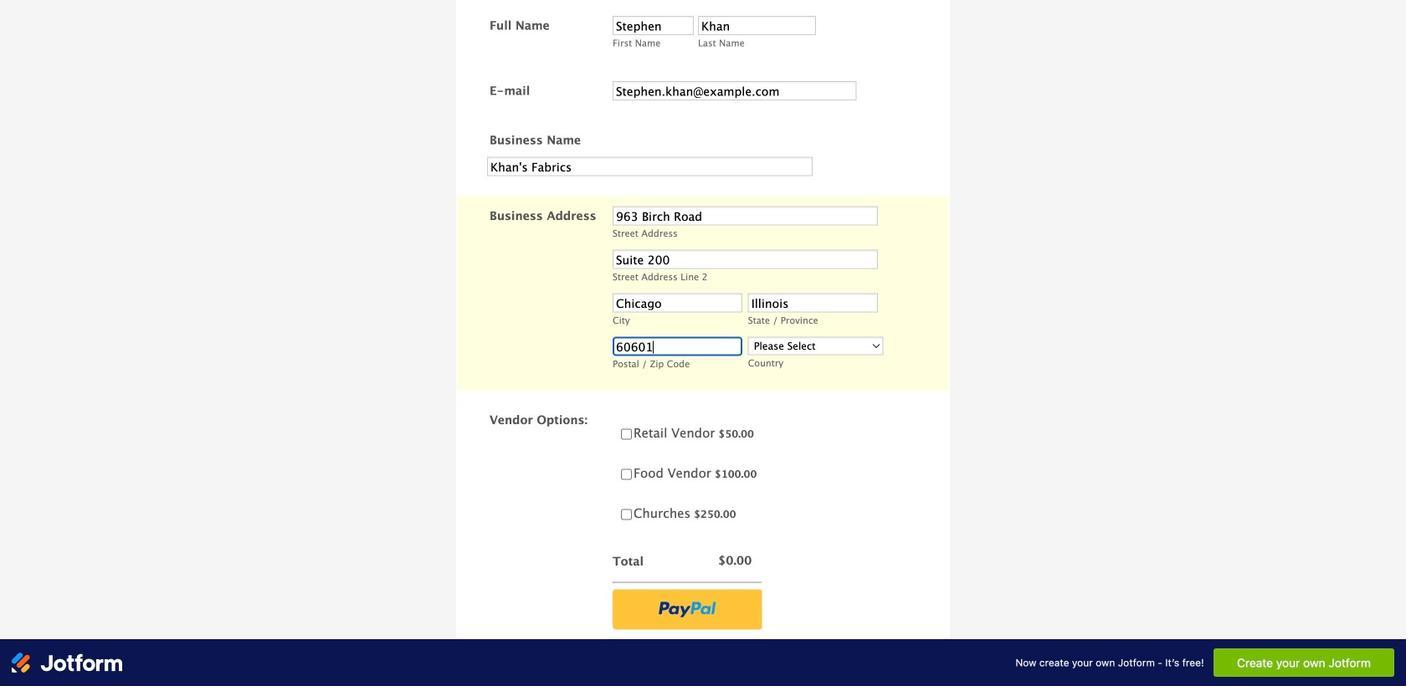 Task type: describe. For each thing, give the bounding box(es) containing it.
1   text field from the top
[[613, 16, 694, 35]]



Task type: locate. For each thing, give the bounding box(es) containing it.
None checkbox
[[621, 429, 632, 440], [621, 469, 632, 480], [621, 429, 632, 440], [621, 469, 632, 480]]

ex: myname@example.com email field
[[613, 81, 857, 100]]

2   text field from the top
[[613, 250, 878, 269]]

0 vertical spatial   text field
[[613, 16, 694, 35]]

None text field
[[487, 157, 813, 176]]

  text field
[[698, 16, 816, 35], [613, 206, 878, 226], [613, 293, 743, 313], [748, 293, 878, 313], [613, 337, 743, 356]]

None checkbox
[[621, 509, 632, 520]]

1 vertical spatial   text field
[[613, 250, 878, 269]]

  text field
[[613, 16, 694, 35], [613, 250, 878, 269]]



Task type: vqa. For each thing, say whether or not it's contained in the screenshot.
Pick a Date Icon
no



